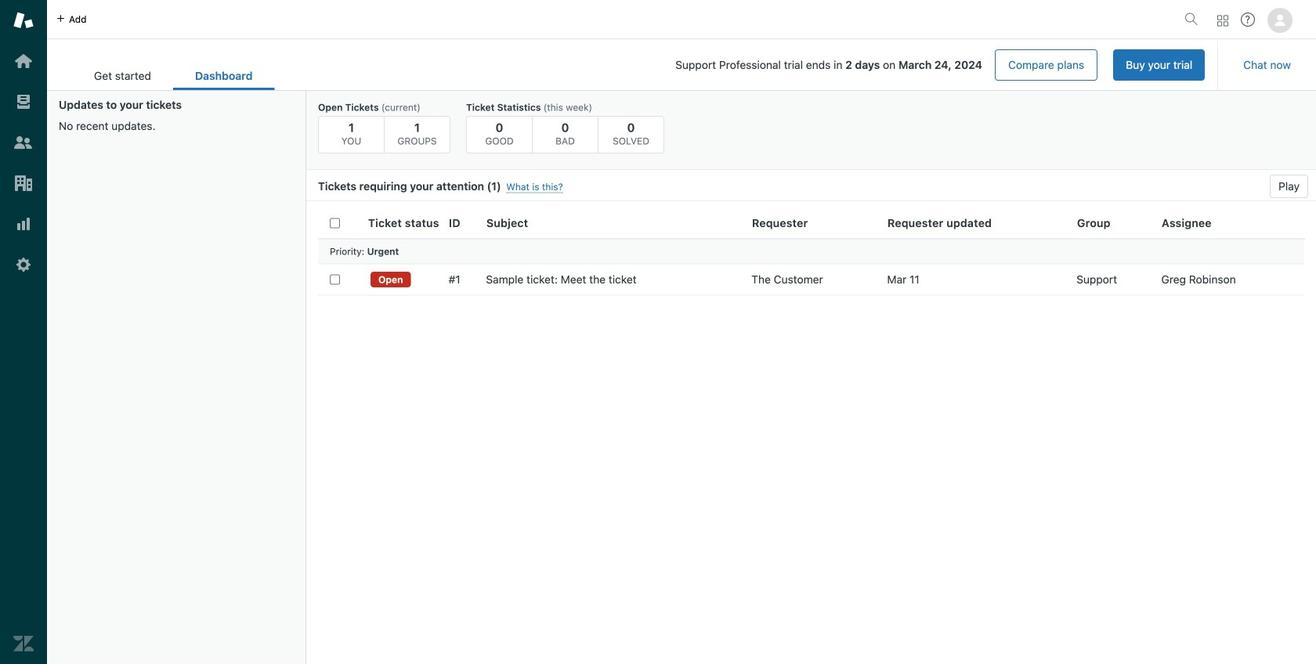 Task type: vqa. For each thing, say whether or not it's contained in the screenshot.
Zendesk icon
yes



Task type: describe. For each thing, give the bounding box(es) containing it.
customers image
[[13, 132, 34, 153]]

zendesk support image
[[13, 10, 34, 31]]

main element
[[0, 0, 47, 664]]

reporting image
[[13, 214, 34, 234]]

get started image
[[13, 51, 34, 71]]

get help image
[[1241, 13, 1255, 27]]

Select All Tickets checkbox
[[330, 218, 340, 228]]

organizations image
[[13, 173, 34, 194]]



Task type: locate. For each thing, give the bounding box(es) containing it.
zendesk image
[[13, 634, 34, 654]]

zendesk products image
[[1217, 15, 1228, 26]]

admin image
[[13, 255, 34, 275]]

tab
[[72, 61, 173, 90]]

views image
[[13, 92, 34, 112]]

tab list
[[72, 61, 275, 90]]

March 24, 2024 text field
[[899, 58, 982, 71]]

grid
[[306, 208, 1316, 664]]

None checkbox
[[330, 275, 340, 285]]



